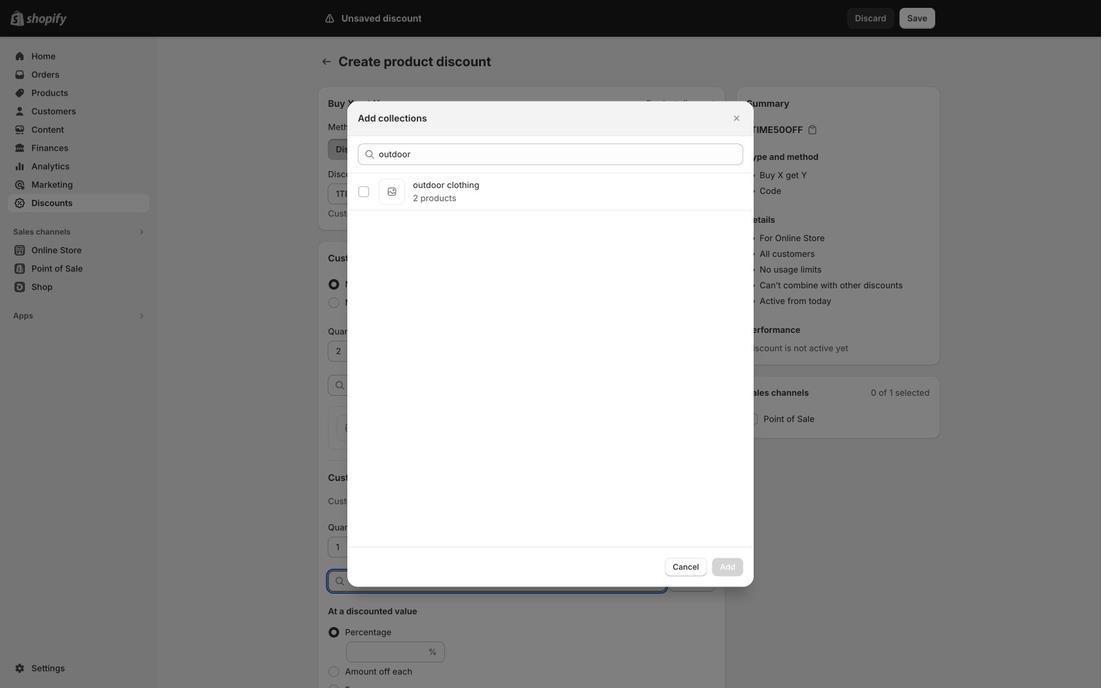 Task type: locate. For each thing, give the bounding box(es) containing it.
shopify image
[[26, 13, 67, 26]]

dialog
[[0, 101, 1102, 587]]

Search collections text field
[[379, 144, 744, 165]]



Task type: vqa. For each thing, say whether or not it's contained in the screenshot.
text field
no



